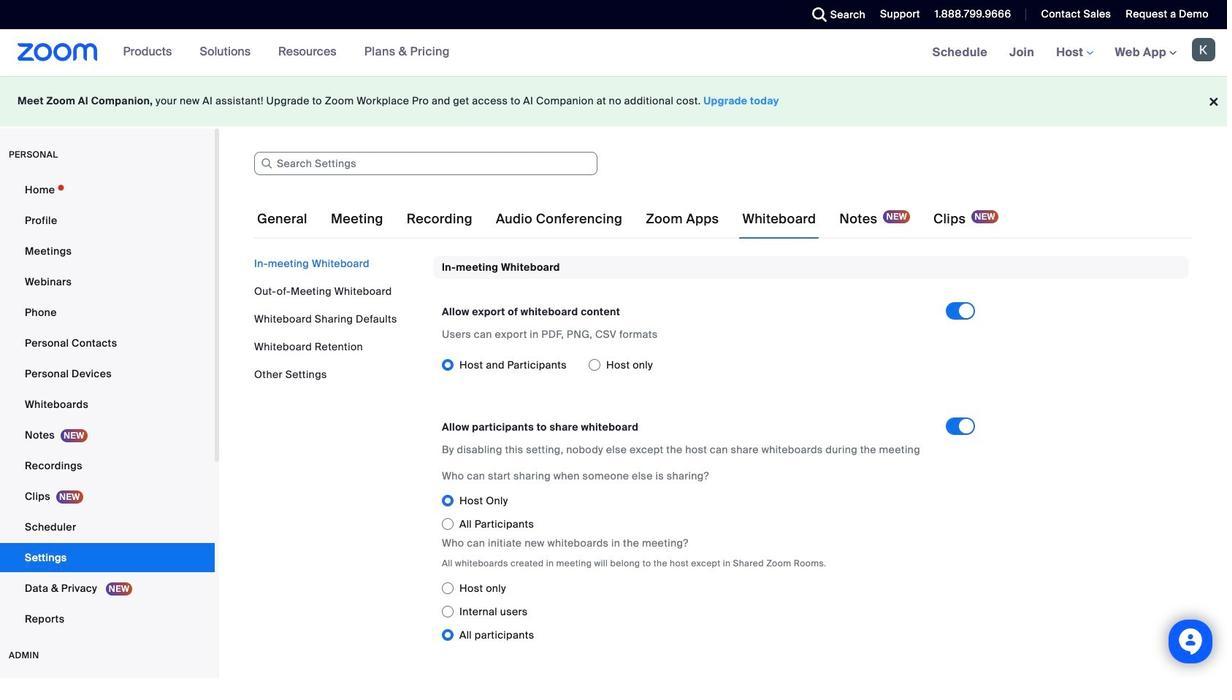Task type: locate. For each thing, give the bounding box(es) containing it.
Search Settings text field
[[254, 152, 597, 175]]

personal menu menu
[[0, 175, 215, 635]]

menu bar
[[254, 256, 422, 382]]

profile picture image
[[1192, 38, 1215, 61]]

banner
[[0, 29, 1227, 77]]

2 vertical spatial option group
[[442, 577, 987, 647]]

1 vertical spatial option group
[[442, 490, 987, 536]]

3 option group from the top
[[442, 577, 987, 647]]

1 option group from the top
[[442, 354, 946, 377]]

0 vertical spatial option group
[[442, 354, 946, 377]]

footer
[[0, 76, 1227, 126]]

option group
[[442, 354, 946, 377], [442, 490, 987, 536], [442, 577, 987, 647]]

tabs of my account settings page tab list
[[254, 199, 1001, 240]]



Task type: describe. For each thing, give the bounding box(es) containing it.
meetings navigation
[[921, 29, 1227, 77]]

product information navigation
[[112, 29, 461, 76]]

in-meeting whiteboard element
[[433, 256, 1188, 665]]

zoom logo image
[[18, 43, 98, 61]]

2 option group from the top
[[442, 490, 987, 536]]



Task type: vqa. For each thing, say whether or not it's contained in the screenshot.
Checkout for hosts
no



